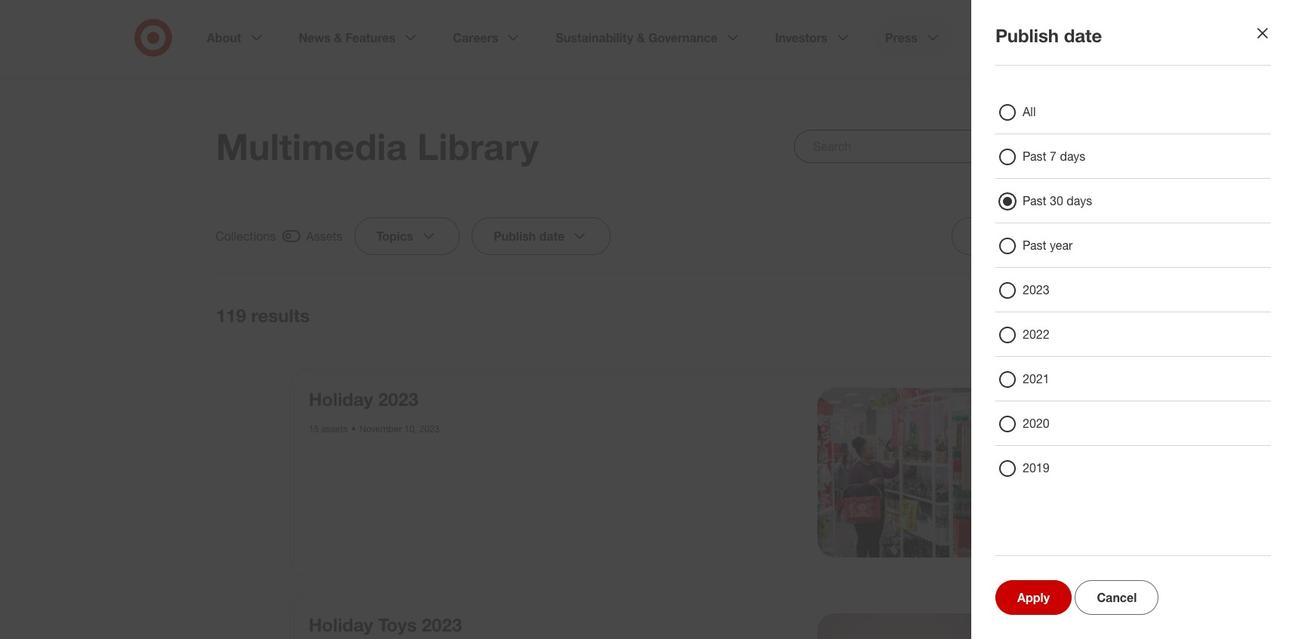 Task type: vqa. For each thing, say whether or not it's contained in the screenshot.
Press link
no



Task type: locate. For each thing, give the bounding box(es) containing it.
0 vertical spatial days
[[1060, 149, 1086, 164]]

1 vertical spatial past
[[1023, 193, 1047, 208]]

2023 up 'unchecked' image
[[1023, 282, 1050, 297]]

2022 radio
[[999, 326, 1017, 344]]

past left 30
[[1023, 193, 1047, 208]]

1 vertical spatial holiday
[[309, 613, 373, 636]]

2023 inside "publish date" dialog
[[1023, 282, 1050, 297]]

2023 right toys
[[422, 613, 462, 636]]

past left year
[[1023, 238, 1047, 253]]

0 vertical spatial publish
[[996, 24, 1059, 47]]

0 vertical spatial date
[[1064, 24, 1102, 47]]

2022
[[1023, 327, 1050, 342]]

0 vertical spatial past
[[1023, 149, 1047, 164]]

unchecked image
[[1037, 306, 1055, 325]]

days for past 30 days
[[1067, 193, 1093, 208]]

1 vertical spatial days
[[1067, 193, 1093, 208]]

past left 7
[[1023, 149, 1047, 164]]

topics button
[[355, 217, 460, 255]]

None checkbox
[[216, 226, 343, 246], [1013, 304, 1080, 327], [216, 226, 343, 246], [1013, 304, 1080, 327]]

0 horizontal spatial publish date
[[494, 229, 565, 244]]

date inside "publish date" dialog
[[1064, 24, 1102, 47]]

1 horizontal spatial publish
[[996, 24, 1059, 47]]

year
[[1050, 238, 1073, 253]]

multimedia
[[216, 125, 407, 168]]

2021
[[1023, 371, 1050, 387]]

3 past from the top
[[1023, 238, 1047, 253]]

2023 right 10,
[[420, 424, 440, 435]]

days right 30
[[1067, 193, 1093, 208]]

holiday left toys
[[309, 613, 373, 636]]

cancel
[[1097, 590, 1137, 605]]

publish date
[[996, 24, 1102, 47], [494, 229, 565, 244]]

2 past from the top
[[1023, 193, 1047, 208]]

1 vertical spatial publish date
[[494, 229, 565, 244]]

2 holiday from the top
[[309, 613, 373, 636]]

assets
[[321, 424, 348, 435]]

0 vertical spatial publish date
[[996, 24, 1102, 47]]

holiday toys 2023
[[309, 613, 462, 636]]

0 vertical spatial holiday
[[309, 388, 373, 411]]

collections
[[216, 229, 276, 244]]

holiday for holiday 2023
[[309, 388, 373, 411]]

past 30 days
[[1023, 193, 1093, 208]]

1 vertical spatial publish
[[494, 229, 536, 244]]

15
[[309, 424, 319, 435]]

date
[[1064, 24, 1102, 47], [539, 229, 565, 244]]

holiday up assets
[[309, 388, 373, 411]]

days
[[1060, 149, 1086, 164], [1067, 193, 1093, 208]]

november 10, 2023
[[360, 424, 440, 435]]

0 horizontal spatial publish
[[494, 229, 536, 244]]

Search search field
[[795, 130, 1080, 163]]

1 holiday from the top
[[309, 388, 373, 411]]

1 past from the top
[[1023, 149, 1047, 164]]

holiday
[[309, 388, 373, 411], [309, 613, 373, 636]]

cancel button
[[1075, 581, 1159, 615]]

1 horizontal spatial date
[[1064, 24, 1102, 47]]

7
[[1050, 149, 1057, 164]]

past for past year
[[1023, 238, 1047, 253]]

past for past 7 days
[[1023, 149, 1047, 164]]

2019
[[1023, 461, 1050, 476]]

days right 7
[[1060, 149, 1086, 164]]

publish
[[996, 24, 1059, 47], [494, 229, 536, 244]]

assets
[[307, 229, 343, 244]]

2021 radio
[[999, 371, 1017, 389]]

2023
[[1023, 282, 1050, 297], [378, 388, 419, 411], [420, 424, 440, 435], [422, 613, 462, 636]]

past
[[1023, 149, 1047, 164], [1023, 193, 1047, 208], [1023, 238, 1047, 253]]

2 vertical spatial past
[[1023, 238, 1047, 253]]

multimedia library
[[216, 125, 539, 168]]

1 vertical spatial date
[[539, 229, 565, 244]]

All radio
[[999, 103, 1017, 122]]

1 horizontal spatial publish date
[[996, 24, 1102, 47]]

0 horizontal spatial date
[[539, 229, 565, 244]]

30
[[1050, 193, 1064, 208]]

Past 30 days radio
[[999, 193, 1017, 211]]



Task type: describe. For each thing, give the bounding box(es) containing it.
topics
[[377, 229, 414, 244]]

2019 radio
[[999, 460, 1017, 478]]

holiday for holiday toys 2023
[[309, 613, 373, 636]]

2020
[[1023, 416, 1050, 431]]

a guest carrying a red target basket browses colorful holiday displays. image
[[817, 388, 987, 558]]

november
[[360, 424, 402, 435]]

days for past 7 days
[[1060, 149, 1086, 164]]

results
[[251, 304, 310, 327]]

publish date dialog
[[0, 0, 1295, 639]]

checked image
[[282, 227, 300, 245]]

all
[[1023, 104, 1036, 119]]

119
[[216, 304, 246, 327]]

past for past 30 days
[[1023, 193, 1047, 208]]

date inside publish date button
[[539, 229, 565, 244]]

15 assets
[[309, 424, 348, 435]]

2023 up november 10, 2023 at left bottom
[[378, 388, 419, 411]]

past year
[[1023, 238, 1073, 253]]

past 7 days
[[1023, 149, 1086, 164]]

119 results
[[216, 304, 310, 327]]

holiday 2023 link
[[309, 388, 419, 411]]

publish inside "publish date" dialog
[[996, 24, 1059, 47]]

apply button
[[996, 581, 1072, 615]]

apply
[[1018, 590, 1050, 605]]

2023 radio
[[999, 282, 1017, 300]]

library
[[417, 125, 539, 168]]

holiday 2023
[[309, 388, 419, 411]]

publish date inside button
[[494, 229, 565, 244]]

publish inside publish date button
[[494, 229, 536, 244]]

publish date button
[[472, 217, 611, 255]]

holiday toys 2023 link
[[309, 613, 462, 636]]

Past year radio
[[999, 237, 1017, 255]]

toys
[[378, 613, 417, 636]]

10,
[[404, 424, 417, 435]]

2020 radio
[[999, 415, 1017, 433]]

Past 7 days radio
[[999, 148, 1017, 166]]

publish date inside dialog
[[996, 24, 1102, 47]]



